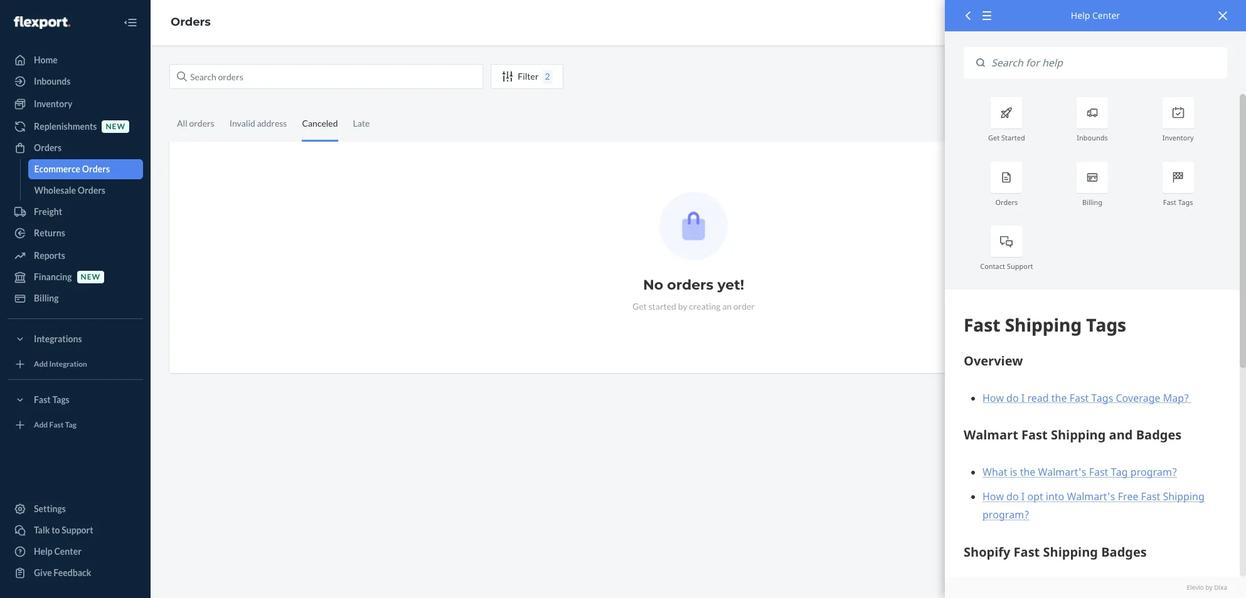 Task type: vqa. For each thing, say whether or not it's contained in the screenshot.
United at the left bottom of page
no



Task type: locate. For each thing, give the bounding box(es) containing it.
1 horizontal spatial support
[[1007, 262, 1033, 271]]

returns
[[34, 228, 65, 239]]

1 vertical spatial help center
[[34, 547, 82, 557]]

talk
[[34, 525, 50, 536]]

center inside "link"
[[54, 547, 82, 557]]

1 add from the top
[[34, 360, 48, 369]]

help inside "link"
[[34, 547, 53, 557]]

1 horizontal spatial inventory
[[1163, 133, 1194, 143]]

support right contact
[[1007, 262, 1033, 271]]

fast tags button
[[8, 390, 143, 410]]

help center up search 'search field'
[[1071, 9, 1120, 21]]

orders
[[171, 15, 211, 29], [1098, 71, 1126, 82], [34, 142, 62, 153], [82, 164, 110, 174], [78, 185, 105, 196], [996, 198, 1018, 207]]

help center link
[[8, 542, 143, 562]]

center down talk to support
[[54, 547, 82, 557]]

0 vertical spatial by
[[678, 301, 688, 312]]

orders link up search icon
[[171, 15, 211, 29]]

1 vertical spatial inbounds
[[1077, 133, 1108, 143]]

tags inside dropdown button
[[52, 395, 70, 405]]

1 vertical spatial fast
[[34, 395, 51, 405]]

ecommerce
[[34, 164, 80, 174]]

by left dixa
[[1206, 584, 1213, 592]]

inventory
[[34, 99, 72, 109], [1163, 133, 1194, 143]]

new down the inventory link
[[106, 122, 125, 131]]

to
[[52, 525, 60, 536]]

1 vertical spatial center
[[54, 547, 82, 557]]

1 horizontal spatial inbounds
[[1077, 133, 1108, 143]]

1 horizontal spatial by
[[1206, 584, 1213, 592]]

add left the tag
[[34, 421, 48, 430]]

get
[[989, 133, 1000, 143], [633, 301, 647, 312]]

1 vertical spatial orders
[[667, 277, 714, 294]]

order
[[1184, 71, 1208, 82]]

add inside add integration link
[[34, 360, 48, 369]]

1 vertical spatial add
[[34, 421, 48, 430]]

1 vertical spatial new
[[81, 273, 100, 282]]

integration
[[49, 360, 87, 369]]

new for financing
[[81, 273, 100, 282]]

1 horizontal spatial orders
[[667, 277, 714, 294]]

0 vertical spatial help center
[[1071, 9, 1120, 21]]

add inside "add fast tag" link
[[34, 421, 48, 430]]

0 horizontal spatial orders link
[[8, 138, 143, 158]]

help center
[[1071, 9, 1120, 21], [34, 547, 82, 557]]

inbounds down home
[[34, 76, 70, 87]]

1 vertical spatial inventory
[[1163, 133, 1194, 143]]

0 vertical spatial fast tags
[[1163, 198, 1194, 207]]

elevio by dixa link
[[964, 584, 1228, 592]]

2 add from the top
[[34, 421, 48, 430]]

empty list image
[[660, 192, 728, 260]]

help up the give
[[34, 547, 53, 557]]

0 vertical spatial inbounds
[[34, 76, 70, 87]]

0 horizontal spatial help
[[34, 547, 53, 557]]

Search orders text field
[[169, 64, 483, 89]]

replenishments
[[34, 121, 97, 132]]

orders link
[[171, 15, 211, 29], [8, 138, 143, 158]]

1 vertical spatial support
[[62, 525, 93, 536]]

returns link
[[8, 223, 143, 244]]

0 horizontal spatial fast tags
[[34, 395, 70, 405]]

1 vertical spatial fast tags
[[34, 395, 70, 405]]

1 horizontal spatial billing
[[1083, 198, 1103, 207]]

talk to support button
[[8, 521, 143, 541]]

late
[[353, 118, 370, 129]]

inbounds link
[[8, 72, 143, 92]]

wholesale orders link
[[28, 181, 143, 201]]

orders inside the wholesale orders link
[[78, 185, 105, 196]]

0 horizontal spatial inbounds
[[34, 76, 70, 87]]

contact support
[[981, 262, 1033, 271]]

tags
[[1179, 198, 1194, 207], [52, 395, 70, 405]]

add left integration
[[34, 360, 48, 369]]

0 vertical spatial billing
[[1083, 198, 1103, 207]]

orders inside ecommerce orders link
[[82, 164, 110, 174]]

0 vertical spatial orders link
[[171, 15, 211, 29]]

fast tags inside dropdown button
[[34, 395, 70, 405]]

help up search 'search field'
[[1071, 9, 1090, 21]]

support inside "button"
[[62, 525, 93, 536]]

wholesale
[[34, 185, 76, 196]]

order
[[734, 301, 755, 312]]

fast
[[1163, 198, 1177, 207], [34, 395, 51, 405], [49, 421, 64, 430]]

orders up get started by creating an order
[[667, 277, 714, 294]]

1 horizontal spatial tags
[[1179, 198, 1194, 207]]

1 horizontal spatial get
[[989, 133, 1000, 143]]

orders right the all
[[189, 118, 214, 129]]

0 vertical spatial support
[[1007, 262, 1033, 271]]

center
[[1093, 9, 1120, 21], [54, 547, 82, 557]]

0 horizontal spatial by
[[678, 301, 688, 312]]

filter
[[518, 71, 539, 82]]

0 vertical spatial tags
[[1179, 198, 1194, 207]]

all orders
[[177, 118, 214, 129]]

wholesale orders
[[34, 185, 105, 196]]

by right started
[[678, 301, 688, 312]]

0 vertical spatial orders
[[189, 118, 214, 129]]

0 vertical spatial new
[[106, 122, 125, 131]]

orders inside orders link
[[34, 142, 62, 153]]

1 vertical spatial help
[[34, 547, 53, 557]]

0 vertical spatial add
[[34, 360, 48, 369]]

inventory down create order link
[[1163, 133, 1194, 143]]

integrations button
[[8, 330, 143, 350]]

0 horizontal spatial orders
[[189, 118, 214, 129]]

get started
[[989, 133, 1025, 143]]

0 horizontal spatial get
[[633, 301, 647, 312]]

1 horizontal spatial new
[[106, 122, 125, 131]]

add integration
[[34, 360, 87, 369]]

give feedback
[[34, 568, 91, 579]]

help center down to
[[34, 547, 82, 557]]

0 vertical spatial inventory
[[34, 99, 72, 109]]

2 vertical spatial fast
[[49, 421, 64, 430]]

add
[[34, 360, 48, 369], [34, 421, 48, 430]]

integrations
[[34, 334, 82, 345]]

0 horizontal spatial support
[[62, 525, 93, 536]]

settings link
[[8, 500, 143, 520]]

get for get started by creating an order
[[633, 301, 647, 312]]

orders link up the ecommerce orders
[[8, 138, 143, 158]]

0 horizontal spatial inventory
[[34, 99, 72, 109]]

0 vertical spatial center
[[1093, 9, 1120, 21]]

inbounds
[[34, 76, 70, 87], [1077, 133, 1108, 143]]

inventory up replenishments
[[34, 99, 72, 109]]

1 vertical spatial tags
[[52, 395, 70, 405]]

0 vertical spatial get
[[989, 133, 1000, 143]]

new
[[106, 122, 125, 131], [81, 273, 100, 282]]

2
[[545, 71, 550, 82]]

help
[[1071, 9, 1090, 21], [34, 547, 53, 557]]

inventory inside the inventory link
[[34, 99, 72, 109]]

orders
[[189, 118, 214, 129], [667, 277, 714, 294]]

1 vertical spatial by
[[1206, 584, 1213, 592]]

canceled
[[302, 118, 338, 129]]

0 vertical spatial fast
[[1163, 198, 1177, 207]]

by
[[678, 301, 688, 312], [1206, 584, 1213, 592]]

0 vertical spatial help
[[1071, 9, 1090, 21]]

center up search 'search field'
[[1093, 9, 1120, 21]]

1 vertical spatial billing
[[34, 293, 59, 304]]

started
[[1002, 133, 1025, 143]]

0 horizontal spatial center
[[54, 547, 82, 557]]

0 horizontal spatial tags
[[52, 395, 70, 405]]

creating
[[689, 301, 721, 312]]

dixa
[[1215, 584, 1228, 592]]

financing
[[34, 272, 72, 282]]

started
[[649, 301, 677, 312]]

support down settings link
[[62, 525, 93, 536]]

no orders yet!
[[643, 277, 744, 294]]

talk to support
[[34, 525, 93, 536]]

billing
[[1083, 198, 1103, 207], [34, 293, 59, 304]]

freight link
[[8, 202, 143, 222]]

1 vertical spatial get
[[633, 301, 647, 312]]

fast tags
[[1163, 198, 1194, 207], [34, 395, 70, 405]]

0 horizontal spatial new
[[81, 273, 100, 282]]

new down reports link
[[81, 273, 100, 282]]

0 horizontal spatial help center
[[34, 547, 82, 557]]

inbounds down import orders button
[[1077, 133, 1108, 143]]

add for add integration
[[34, 360, 48, 369]]

support
[[1007, 262, 1033, 271], [62, 525, 93, 536]]



Task type: describe. For each thing, give the bounding box(es) containing it.
fast inside dropdown button
[[34, 395, 51, 405]]

no
[[643, 277, 663, 294]]

get for get started
[[989, 133, 1000, 143]]

1 horizontal spatial help
[[1071, 9, 1090, 21]]

create order
[[1155, 71, 1208, 82]]

orders for no
[[667, 277, 714, 294]]

home link
[[8, 50, 143, 70]]

filter 2
[[518, 71, 550, 82]]

get started by creating an order
[[633, 301, 755, 312]]

help center inside "link"
[[34, 547, 82, 557]]

freight
[[34, 206, 62, 217]]

tag
[[65, 421, 77, 430]]

ecommerce orders link
[[28, 159, 143, 180]]

all
[[177, 118, 187, 129]]

add fast tag
[[34, 421, 77, 430]]

give feedback button
[[8, 564, 143, 584]]

billing link
[[8, 289, 143, 309]]

an
[[723, 301, 732, 312]]

give
[[34, 568, 52, 579]]

reports
[[34, 250, 65, 261]]

elevio
[[1187, 584, 1204, 592]]

1 horizontal spatial center
[[1093, 9, 1120, 21]]

0 horizontal spatial billing
[[34, 293, 59, 304]]

elevio by dixa
[[1187, 584, 1228, 592]]

import orders
[[1070, 71, 1126, 82]]

flexport logo image
[[14, 16, 70, 29]]

ecommerce orders
[[34, 164, 110, 174]]

reports link
[[8, 246, 143, 266]]

orders inside import orders button
[[1098, 71, 1126, 82]]

home
[[34, 55, 58, 65]]

import
[[1070, 71, 1097, 82]]

feedback
[[54, 568, 91, 579]]

1 horizontal spatial help center
[[1071, 9, 1120, 21]]

Search search field
[[985, 47, 1228, 79]]

orders for all
[[189, 118, 214, 129]]

add fast tag link
[[8, 415, 143, 436]]

inventory link
[[8, 94, 143, 114]]

settings
[[34, 504, 66, 515]]

invalid
[[230, 118, 255, 129]]

close navigation image
[[123, 15, 138, 30]]

import orders button
[[1059, 64, 1137, 89]]

address
[[257, 118, 287, 129]]

yet!
[[718, 277, 744, 294]]

1 vertical spatial orders link
[[8, 138, 143, 158]]

invalid address
[[230, 118, 287, 129]]

create order link
[[1144, 64, 1218, 89]]

1 horizontal spatial orders link
[[171, 15, 211, 29]]

add integration link
[[8, 355, 143, 375]]

search image
[[177, 72, 187, 82]]

contact
[[981, 262, 1005, 271]]

create
[[1155, 71, 1182, 82]]

1 horizontal spatial fast tags
[[1163, 198, 1194, 207]]

new for replenishments
[[106, 122, 125, 131]]

add for add fast tag
[[34, 421, 48, 430]]



